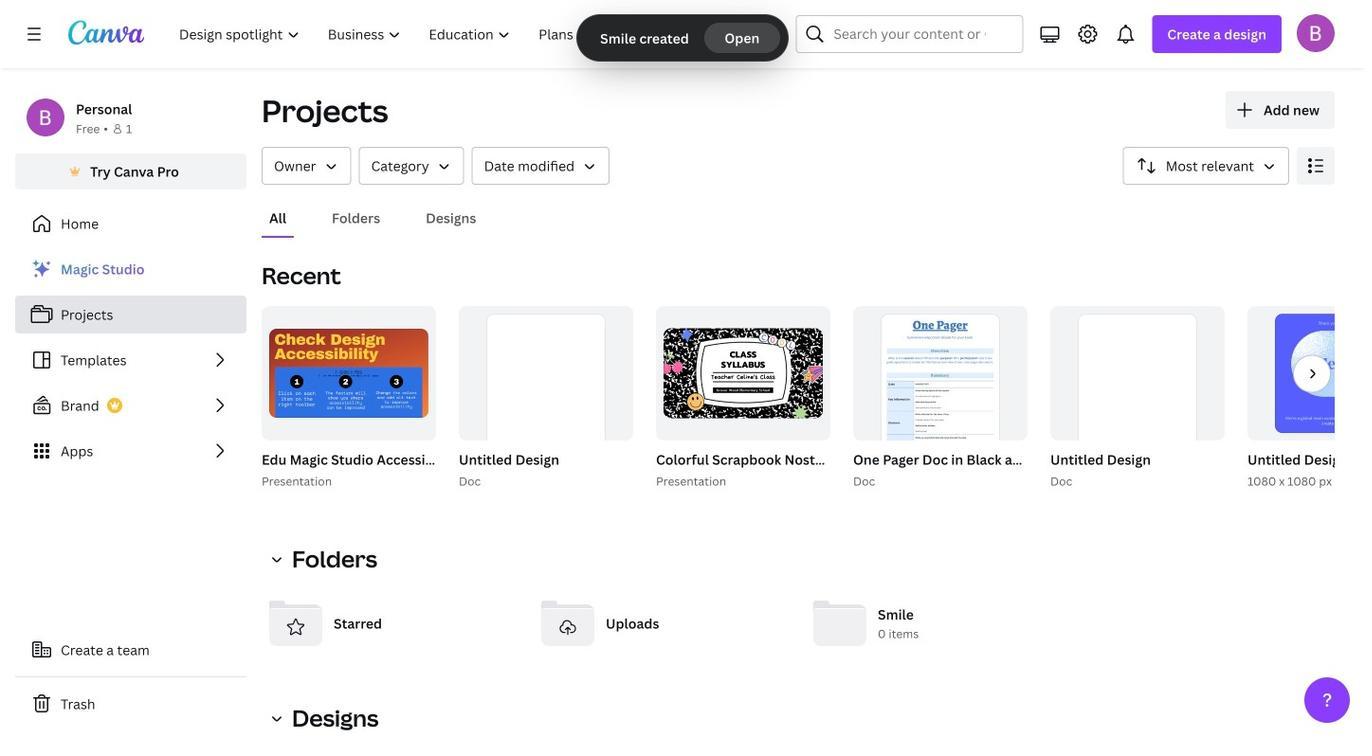 Task type: locate. For each thing, give the bounding box(es) containing it.
8 group from the left
[[853, 306, 1028, 483]]

12 group from the left
[[1247, 306, 1365, 441]]

bob builder image
[[1297, 14, 1335, 52]]

group
[[258, 306, 616, 491], [262, 306, 436, 441], [455, 306, 633, 491], [459, 306, 633, 483], [652, 306, 1134, 491], [656, 306, 830, 441], [849, 306, 1338, 491], [853, 306, 1028, 483], [1047, 306, 1225, 491], [1050, 306, 1225, 483], [1244, 306, 1365, 491], [1247, 306, 1365, 441]]

10 group from the left
[[1050, 306, 1225, 483]]

None search field
[[796, 15, 1023, 53]]

1 group from the left
[[258, 306, 616, 491]]

list
[[15, 250, 246, 470]]

status
[[577, 15, 788, 61]]

9 group from the left
[[1047, 306, 1225, 491]]

Date modified button
[[472, 147, 610, 185]]

Sort by button
[[1123, 147, 1289, 185]]

2 group from the left
[[262, 306, 436, 441]]

region
[[262, 734, 1335, 738]]



Task type: vqa. For each thing, say whether or not it's contained in the screenshot.
the Notes BUTTON
no



Task type: describe. For each thing, give the bounding box(es) containing it.
Search search field
[[834, 16, 985, 52]]

Category button
[[359, 147, 464, 185]]

11 group from the left
[[1244, 306, 1365, 491]]

7 group from the left
[[849, 306, 1338, 491]]

Owner button
[[262, 147, 351, 185]]

4 group from the left
[[459, 306, 633, 483]]

top level navigation element
[[167, 15, 750, 53]]

6 group from the left
[[656, 306, 830, 441]]

5 group from the left
[[652, 306, 1134, 491]]

3 group from the left
[[455, 306, 633, 491]]



